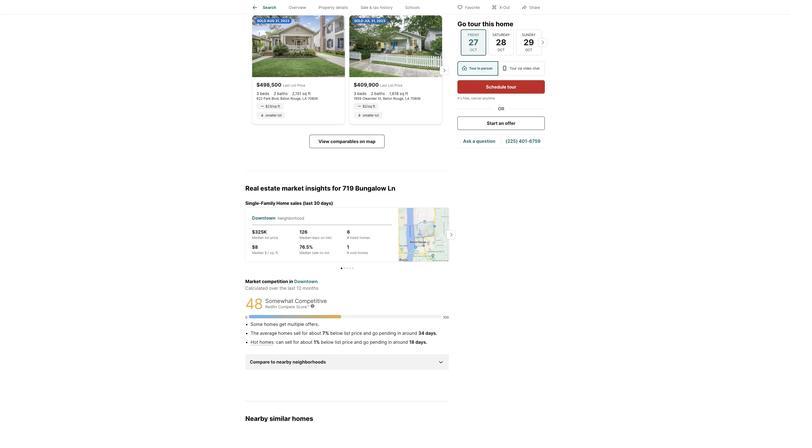 Task type: locate. For each thing, give the bounding box(es) containing it.
0 horizontal spatial list
[[291, 83, 297, 88]]

for
[[332, 185, 341, 192], [302, 331, 308, 336], [294, 339, 299, 345]]

1 horizontal spatial 2023
[[377, 19, 386, 23]]

0 horizontal spatial on
[[321, 236, 325, 240]]

next image for go tour this home
[[539, 38, 548, 47]]

anytime
[[483, 96, 495, 100]]

sq for $409,900
[[400, 91, 405, 96]]

1 3 from the left
[[257, 91, 259, 96]]

1 rouge, from the left
[[291, 97, 302, 101]]

list inside $409,900 last list price
[[388, 83, 394, 88]]

overview
[[289, 5, 306, 10]]

slide 3 dot image
[[347, 268, 348, 269]]

1 vertical spatial redfin
[[266, 305, 277, 309]]

None button
[[461, 29, 487, 56], [489, 30, 514, 55], [517, 30, 542, 55], [461, 29, 487, 56], [489, 30, 514, 55], [517, 30, 542, 55]]

get
[[280, 322, 287, 327]]

tour via video chat
[[510, 66, 540, 70]]

2 list from the left
[[388, 83, 394, 88]]

1 vertical spatial to
[[271, 359, 276, 365]]

1 3 beds from the left
[[257, 91, 270, 96]]

oct down 29
[[526, 48, 533, 52]]

6 up 1
[[347, 229, 350, 235]]

beds for $409,900
[[358, 91, 367, 96]]

1 horizontal spatial tour
[[510, 66, 517, 70]]

in left person
[[478, 66, 481, 70]]

0 vertical spatial pending
[[379, 331, 397, 336]]

the
[[280, 286, 287, 291]]

tour right schedule
[[508, 84, 517, 90]]

2 lot from the left
[[375, 113, 379, 117]]

1 vertical spatial around
[[394, 339, 408, 345]]

for for 1%
[[294, 339, 299, 345]]

photo of 822 park blvd, baton rouge, la 70806 image
[[252, 15, 345, 77]]

1 horizontal spatial and
[[364, 331, 372, 336]]

around up 18
[[403, 331, 418, 336]]

list right sale-
[[325, 251, 330, 255]]

days. right 34
[[426, 331, 438, 336]]

2 up oleander
[[371, 91, 374, 96]]

1 horizontal spatial downtown
[[295, 279, 318, 284]]

2 last from the left
[[381, 83, 387, 88]]

0 vertical spatial redfin
[[255, 2, 268, 8]]

image image
[[399, 208, 449, 262]]

0 horizontal spatial downtown
[[252, 215, 276, 221]]

0 horizontal spatial for
[[294, 339, 299, 345]]

property details tab
[[313, 1, 355, 14]]

#
[[347, 236, 349, 240], [347, 251, 349, 255]]

0 vertical spatial the
[[246, 2, 254, 8]]

carousel group
[[243, 207, 456, 269]]

1 horizontal spatial baton
[[383, 97, 393, 101]]

smaller for $409,900
[[363, 113, 374, 117]]

0 vertical spatial days.
[[426, 331, 438, 336]]

1 vertical spatial for
[[302, 331, 308, 336]]

1 horizontal spatial sq
[[400, 91, 405, 96]]

2 beds from the left
[[358, 91, 367, 96]]

la down 1,618 sq ft
[[406, 97, 410, 101]]

view
[[319, 139, 330, 144]]

0 horizontal spatial sold
[[257, 19, 267, 23]]

smaller down the "$23/sq"
[[266, 113, 277, 117]]

median inside the $325k median list price
[[252, 236, 264, 240]]

1 price from the left
[[298, 83, 306, 88]]

rouge, down 2,151
[[291, 97, 302, 101]]

to right compare
[[271, 359, 276, 365]]

offers.
[[306, 322, 319, 327]]

nearby down can
[[277, 359, 292, 365]]

sq
[[303, 91, 307, 96], [400, 91, 405, 96]]

1 baths from the left
[[278, 91, 288, 96]]

downtown inside carousel group
[[252, 215, 276, 221]]

2 smaller lot from the left
[[363, 113, 379, 117]]

2 3 beds from the left
[[354, 91, 367, 96]]

on left the mkt.
[[321, 236, 325, 240]]

smaller for $498,500
[[266, 113, 277, 117]]

0 vertical spatial 6
[[300, 2, 303, 8]]

0 horizontal spatial oct
[[470, 48, 477, 52]]

0 vertical spatial downtown link
[[252, 215, 278, 221]]

to inside dropdown button
[[271, 359, 276, 365]]

1 vertical spatial go
[[364, 339, 369, 345]]

2023 for $409,900
[[377, 19, 386, 23]]

in left 34
[[398, 331, 402, 336]]

on left map
[[360, 139, 365, 144]]

sell down multiple
[[294, 331, 301, 336]]

price for $498,500
[[298, 83, 306, 88]]

1 31, from the left
[[276, 19, 280, 23]]

price inside $409,900 last list price
[[395, 83, 403, 88]]

1 2 from the left
[[274, 91, 276, 96]]

family
[[261, 201, 276, 206]]

st,
[[378, 97, 382, 101]]

1 vertical spatial next image
[[440, 66, 449, 75]]

go for 34
[[373, 331, 378, 336]]

2,151 sq ft
[[292, 91, 311, 96]]

3 beds up 822
[[257, 91, 270, 96]]

baths for $409,900
[[375, 91, 385, 96]]

sq for $498,500
[[303, 91, 307, 96]]

baton for $409,900
[[383, 97, 393, 101]]

history
[[380, 5, 393, 10]]

list for $409,900
[[388, 83, 394, 88]]

2 price from the left
[[395, 83, 403, 88]]

competitive
[[295, 298, 327, 304]]

price down the average homes sell for about 7% below list price and go pending in around 34 days.
[[343, 339, 353, 345]]

1959 oleander st, baton rouge, la 70806
[[354, 97, 421, 101]]

1
[[347, 244, 350, 250]]

view comparables on map
[[319, 139, 376, 144]]

1 smaller from the left
[[266, 113, 277, 117]]

2 2 baths from the left
[[371, 91, 385, 96]]

0 horizontal spatial to
[[271, 359, 276, 365]]

price
[[298, 83, 306, 88], [395, 83, 403, 88]]

2 baths up blvd,
[[274, 91, 288, 96]]

last up 822 park blvd, baton rouge, la 70806
[[283, 83, 290, 88]]

for left 719
[[332, 185, 341, 192]]

1 vertical spatial about
[[301, 339, 313, 345]]

oct inside friday 27 oct
[[470, 48, 477, 52]]

0 horizontal spatial downtown link
[[252, 215, 278, 221]]

start
[[487, 120, 498, 126]]

redfin compete score ™
[[266, 305, 310, 309]]

pending for 18
[[370, 339, 387, 345]]

1 horizontal spatial tour
[[508, 84, 517, 90]]

smaller down $2/sq ft
[[363, 113, 374, 117]]

2
[[274, 91, 276, 96], [371, 91, 374, 96]]

2 horizontal spatial oct
[[526, 48, 533, 52]]

2 smaller from the left
[[363, 113, 374, 117]]

1 horizontal spatial on
[[360, 139, 365, 144]]

1 horizontal spatial oct
[[498, 48, 505, 52]]

on inside 126 median days on mkt.
[[321, 236, 325, 240]]

1 vertical spatial pending
[[370, 339, 387, 345]]

3 oct from the left
[[526, 48, 533, 52]]

for right can
[[294, 339, 299, 345]]

via
[[518, 66, 523, 70]]

2 2 from the left
[[371, 91, 374, 96]]

$325k median list price
[[252, 229, 278, 240]]

1 vertical spatial below
[[321, 339, 334, 345]]

2 3 from the left
[[354, 91, 357, 96]]

smaller lot down $2/sq ft
[[363, 113, 379, 117]]

redfin down the somewhat
[[266, 305, 277, 309]]

price up 1,618 sq ft
[[395, 83, 403, 88]]

median down $8
[[252, 251, 264, 255]]

1 vertical spatial price
[[352, 331, 362, 336]]

beds for $498,500
[[260, 91, 270, 96]]

2 baton from the left
[[383, 97, 393, 101]]

7%
[[323, 331, 329, 336]]

price for 7%
[[352, 331, 362, 336]]

and for 1%
[[354, 339, 362, 345]]

2 la from the left
[[406, 97, 410, 101]]

this
[[483, 20, 495, 28]]

map
[[366, 139, 376, 144]]

0 horizontal spatial 70806
[[308, 97, 318, 101]]

1 horizontal spatial la
[[406, 97, 410, 101]]

2 sold from the left
[[355, 19, 364, 23]]

tour inside option
[[510, 66, 517, 70]]

0 horizontal spatial tour
[[469, 66, 477, 70]]

0 vertical spatial next image
[[539, 38, 548, 47]]

1 horizontal spatial 3 beds
[[354, 91, 367, 96]]

1 smaller lot from the left
[[266, 113, 282, 117]]

tour
[[469, 66, 477, 70], [510, 66, 517, 70]]

start an offer
[[487, 120, 516, 126]]

hot
[[251, 339, 259, 345]]

rouge,
[[291, 97, 302, 101], [394, 97, 405, 101]]

1 tour from the left
[[469, 66, 477, 70]]

31, right aug at the top left of page
[[276, 19, 280, 23]]

1 la from the left
[[303, 97, 307, 101]]

la down 2,151 sq ft
[[303, 97, 307, 101]]

126
[[300, 229, 308, 235]]

2 horizontal spatial for
[[332, 185, 341, 192]]

for for 7%
[[302, 331, 308, 336]]

0 vertical spatial tour
[[468, 20, 481, 28]]

price up hot homes can sell for about 1% below list price and go pending in around 18 days.
[[352, 331, 362, 336]]

1 horizontal spatial go
[[373, 331, 378, 336]]

1 vertical spatial days.
[[416, 339, 428, 345]]

2 vertical spatial next image
[[447, 230, 456, 239]]

list inside $498,500 last list price
[[291, 83, 297, 88]]

0 horizontal spatial sq
[[303, 91, 307, 96]]

median for $8
[[252, 251, 264, 255]]

tour for tour via video chat
[[510, 66, 517, 70]]

0 horizontal spatial rouge,
[[291, 97, 302, 101]]

1 lot from the left
[[278, 113, 282, 117]]

slide 1 dot image
[[341, 268, 343, 269]]

list down the average homes sell for about 7% below list price and go pending in around 34 days.
[[335, 339, 341, 345]]

compete
[[278, 305, 295, 309]]

favorite button
[[453, 1, 485, 13]]

sale & tax history tab
[[355, 1, 399, 14]]

70806 for $409,900
[[411, 97, 421, 101]]

days. down 34
[[416, 339, 428, 345]]

baths up 822 park blvd, baton rouge, la 70806
[[278, 91, 288, 96]]

somewhat competitive
[[266, 298, 327, 304]]

property details
[[319, 5, 348, 10]]

oct inside saturday 28 oct
[[498, 48, 505, 52]]

aug
[[267, 19, 275, 23]]

31, right jul
[[372, 19, 376, 23]]

sq right 1,618
[[400, 91, 405, 96]]

oct for 28
[[498, 48, 505, 52]]

on
[[360, 139, 365, 144], [321, 236, 325, 240]]

1 vertical spatial nearby
[[277, 359, 292, 365]]

sold left jul
[[355, 19, 364, 23]]

pending for 34
[[379, 331, 397, 336]]

oct inside sunday 29 oct
[[526, 48, 533, 52]]

tour left via
[[510, 66, 517, 70]]

schools
[[406, 5, 420, 10]]

downtown link up $325k
[[252, 215, 278, 221]]

list down $325k
[[265, 236, 270, 240]]

sell for can
[[285, 339, 292, 345]]

1 vertical spatial and
[[354, 339, 362, 345]]

next image
[[539, 38, 548, 47], [440, 66, 449, 75], [447, 230, 456, 239]]

2 baths from the left
[[375, 91, 385, 96]]

last
[[283, 83, 290, 88], [381, 83, 387, 88]]

oct down the 27
[[470, 48, 477, 52]]

median inside 76.5% median sale-to-list
[[300, 251, 312, 255]]

slide 5 dot image
[[352, 268, 354, 269]]

to right $160k
[[397, 2, 402, 8]]

the redfin estimate uses 6 recent nearby sales, priced between $160k to $501k.
[[246, 2, 418, 8]]

1 horizontal spatial sell
[[294, 331, 301, 336]]

over
[[269, 286, 279, 291]]

about for 7%
[[309, 331, 322, 336]]

price inside the $325k median list price
[[270, 236, 278, 240]]

0 vertical spatial about
[[309, 331, 322, 336]]

downtown up $325k
[[252, 215, 276, 221]]

sq right 2,151
[[303, 91, 307, 96]]

list up 2,151
[[291, 83, 297, 88]]

beds up 1959
[[358, 91, 367, 96]]

1 70806 from the left
[[308, 97, 318, 101]]

2 baths up st,
[[371, 91, 385, 96]]

100
[[444, 315, 449, 320]]

1 horizontal spatial rouge,
[[394, 97, 405, 101]]

0 horizontal spatial la
[[303, 97, 307, 101]]

1 vertical spatial sell
[[285, 339, 292, 345]]

2 baths for $498,500
[[274, 91, 288, 96]]

between
[[363, 2, 382, 8]]

1 horizontal spatial list
[[388, 83, 394, 88]]

price up $8 median $ / sq. ft.
[[270, 236, 278, 240]]

1 2 baths from the left
[[274, 91, 288, 96]]

sold left aug at the top left of page
[[257, 19, 267, 23]]

2 oct from the left
[[498, 48, 505, 52]]

photo of 1959 oleander st, baton rouge, la 70806 image
[[350, 15, 442, 77]]

slide 2 dot image
[[344, 268, 345, 269]]

1 horizontal spatial sold
[[355, 19, 364, 23]]

rouge, down 1,618 sq ft
[[394, 97, 405, 101]]

1 horizontal spatial smaller lot
[[363, 113, 379, 117]]

last inside $498,500 last list price
[[283, 83, 290, 88]]

oct down 28
[[498, 48, 505, 52]]

the up hot
[[251, 331, 259, 336]]

0 horizontal spatial beds
[[260, 91, 270, 96]]

x-out
[[500, 5, 510, 10]]

0 horizontal spatial baths
[[278, 91, 288, 96]]

0 horizontal spatial 6
[[300, 2, 303, 8]]

2023 for $498,500
[[281, 19, 290, 23]]

below for 7%
[[331, 331, 343, 336]]

2023 right jul
[[377, 19, 386, 23]]

2 vertical spatial for
[[294, 339, 299, 345]]

median down $325k
[[252, 236, 264, 240]]

median inside 126 median days on mkt.
[[300, 236, 312, 240]]

822 park blvd, baton rouge, la 70806
[[257, 97, 318, 101]]

ft.
[[276, 251, 279, 255]]

the left search at the left of the page
[[246, 2, 254, 8]]

1 baton from the left
[[281, 97, 290, 101]]

1 horizontal spatial last
[[381, 83, 387, 88]]

0 vertical spatial below
[[331, 331, 343, 336]]

2 up blvd,
[[274, 91, 276, 96]]

downtown up months
[[295, 279, 318, 284]]

1 horizontal spatial smaller
[[363, 113, 374, 117]]

for down offers.
[[302, 331, 308, 336]]

2 70806 from the left
[[411, 97, 421, 101]]

0 vertical spatial and
[[364, 331, 372, 336]]

# left sold
[[347, 251, 349, 255]]

(225) 401-6759 link
[[506, 139, 541, 144]]

list box containing tour in person
[[458, 61, 545, 76]]

0 vertical spatial downtown
[[252, 215, 276, 221]]

overview tab
[[283, 1, 313, 14]]

redfin left estimate at the left top of the page
[[255, 2, 268, 8]]

1 vertical spatial the
[[251, 331, 259, 336]]

1 list from the left
[[291, 83, 297, 88]]

slide 4 dot image
[[349, 268, 351, 269]]

1 sold from the left
[[257, 19, 267, 23]]

ft right 2,151
[[308, 91, 311, 96]]

below up hot homes can sell for about 1% below list price and go pending in around 18 days.
[[331, 331, 343, 336]]

1 vertical spatial tour
[[508, 84, 517, 90]]

1 vertical spatial 6
[[347, 229, 350, 235]]

0 vertical spatial #
[[347, 236, 349, 240]]

in
[[478, 66, 481, 70], [289, 279, 293, 284], [398, 331, 402, 336], [389, 339, 392, 345]]

median for 76.5%
[[300, 251, 312, 255]]

# inside 1 # sold homes
[[347, 251, 349, 255]]

last inside $409,900 last list price
[[381, 83, 387, 88]]

1 horizontal spatial downtown link
[[295, 279, 318, 284]]

and for 7%
[[364, 331, 372, 336]]

view comparables on map button
[[310, 135, 385, 148]]

friday 27 oct
[[468, 33, 480, 52]]

baton right blvd,
[[281, 97, 290, 101]]

market competition in downtown calculated over the last 12 months
[[246, 279, 319, 291]]

0 horizontal spatial 3
[[257, 91, 259, 96]]

nearby left sales,
[[319, 2, 334, 8]]

in inside market competition in downtown calculated over the last 12 months
[[289, 279, 293, 284]]

homes right listed
[[360, 236, 371, 240]]

1 oct from the left
[[470, 48, 477, 52]]

1 horizontal spatial beds
[[358, 91, 367, 96]]

schedule tour
[[486, 84, 517, 90]]

baths up st,
[[375, 91, 385, 96]]

1 sq from the left
[[303, 91, 307, 96]]

1 horizontal spatial 2
[[371, 91, 374, 96]]

list inside 76.5% median sale-to-list
[[325, 251, 330, 255]]

months
[[303, 286, 319, 291]]

2023 right aug at the top left of page
[[281, 19, 290, 23]]

0 vertical spatial sell
[[294, 331, 301, 336]]

median down 126
[[300, 236, 312, 240]]

downtown link inside carousel group
[[252, 215, 278, 221]]

oct
[[470, 48, 477, 52], [498, 48, 505, 52], [526, 48, 533, 52]]

downtown link up months
[[295, 279, 318, 284]]

smaller lot down $23/sq ft
[[266, 113, 282, 117]]

3 beds up 1959
[[354, 91, 367, 96]]

# left listed
[[347, 236, 349, 240]]

around left 18
[[394, 339, 408, 345]]

tour inside option
[[469, 66, 477, 70]]

2 # from the top
[[347, 251, 349, 255]]

2 sq from the left
[[400, 91, 405, 96]]

0 vertical spatial around
[[403, 331, 418, 336]]

6 right uses
[[300, 2, 303, 8]]

around for 34
[[403, 331, 418, 336]]

downtown neighborhood
[[252, 215, 305, 221]]

ft right the "$23/sq"
[[278, 104, 280, 108]]

baton right st,
[[383, 97, 393, 101]]

2 for $409,900
[[371, 91, 374, 96]]

0 vertical spatial price
[[270, 236, 278, 240]]

2 2023 from the left
[[377, 19, 386, 23]]

0 horizontal spatial 31,
[[276, 19, 280, 23]]

0 vertical spatial to
[[397, 2, 402, 8]]

lot down $23/sq ft
[[278, 113, 282, 117]]

tab list
[[246, 0, 431, 14]]

sell
[[294, 331, 301, 336], [285, 339, 292, 345]]

0 horizontal spatial 2023
[[281, 19, 290, 23]]

ft right $2/sq
[[373, 104, 376, 108]]

question
[[477, 139, 496, 144]]

sold
[[350, 251, 357, 255]]

list box
[[458, 61, 545, 76]]

list up 1,618
[[388, 83, 394, 88]]

last up 1959 oleander st, baton rouge, la 70806
[[381, 83, 387, 88]]

1 horizontal spatial 2 baths
[[371, 91, 385, 96]]

lot for $498,500
[[278, 113, 282, 117]]

baths
[[278, 91, 288, 96], [375, 91, 385, 96]]

market
[[282, 185, 304, 192]]

sell for homes
[[294, 331, 301, 336]]

1,618
[[390, 91, 399, 96]]

2 tour from the left
[[510, 66, 517, 70]]

next image for single-family home
[[447, 230, 456, 239]]

1 beds from the left
[[260, 91, 270, 96]]

below
[[331, 331, 343, 336], [321, 339, 334, 345]]

1 horizontal spatial lot
[[375, 113, 379, 117]]

0 vertical spatial go
[[373, 331, 378, 336]]

recent
[[305, 2, 318, 8]]

0 horizontal spatial price
[[298, 83, 306, 88]]

sold for $409,900
[[355, 19, 364, 23]]

tour in person option
[[458, 61, 499, 76]]

sell right can
[[285, 339, 292, 345]]

sale
[[361, 5, 369, 10]]

1 horizontal spatial 3
[[354, 91, 357, 96]]

$498,500 last list price
[[257, 82, 306, 88]]

search link
[[252, 4, 276, 11]]

ft
[[308, 91, 311, 96], [406, 91, 409, 96], [278, 104, 280, 108], [373, 104, 376, 108]]

2023
[[281, 19, 290, 23], [377, 19, 386, 23]]

baths for $498,500
[[278, 91, 288, 96]]

1 horizontal spatial baths
[[375, 91, 385, 96]]

tour left person
[[469, 66, 477, 70]]

tour up friday
[[468, 20, 481, 28]]

1 horizontal spatial nearby
[[319, 2, 334, 8]]

schools tab
[[399, 1, 427, 14]]

# inside 6 # listed homes
[[347, 236, 349, 240]]

for for bungalow
[[332, 185, 341, 192]]

3 up 1959
[[354, 91, 357, 96]]

homes inside 1 # sold homes
[[358, 251, 369, 255]]

2 rouge, from the left
[[394, 97, 405, 101]]

28
[[496, 37, 507, 47]]

below down 7%
[[321, 339, 334, 345]]

sales,
[[335, 2, 347, 8]]

0 vertical spatial for
[[332, 185, 341, 192]]

0 horizontal spatial nearby
[[277, 359, 292, 365]]

719
[[343, 185, 354, 192]]

0 horizontal spatial smaller lot
[[266, 113, 282, 117]]

median down the 76.5% on the left bottom of page
[[300, 251, 312, 255]]

price up 2,151 sq ft
[[298, 83, 306, 88]]

tour inside schedule tour button
[[508, 84, 517, 90]]

1 vertical spatial on
[[321, 236, 325, 240]]

price inside $498,500 last list price
[[298, 83, 306, 88]]

homes right sold
[[358, 251, 369, 255]]

1 horizontal spatial to
[[397, 2, 402, 8]]

on inside button
[[360, 139, 365, 144]]

median inside $8 median $ / sq. ft.
[[252, 251, 264, 255]]

in up the last
[[289, 279, 293, 284]]

2 31, from the left
[[372, 19, 376, 23]]

compare to nearby neighborhoods button
[[250, 354, 445, 370]]

oct for 29
[[526, 48, 533, 52]]

last for $409,900
[[381, 83, 387, 88]]

about up 1%
[[309, 331, 322, 336]]

0 horizontal spatial lot
[[278, 113, 282, 117]]

2 vertical spatial price
[[343, 339, 353, 345]]

1 horizontal spatial 6
[[347, 229, 350, 235]]

about left 1%
[[301, 339, 313, 345]]

0 horizontal spatial last
[[283, 83, 290, 88]]

last for $498,500
[[283, 83, 290, 88]]

3 up 822
[[257, 91, 259, 96]]

lot down $2/sq ft
[[375, 113, 379, 117]]

1 last from the left
[[283, 83, 290, 88]]

0 horizontal spatial 3 beds
[[257, 91, 270, 96]]

ft right 1,618
[[406, 91, 409, 96]]

0 horizontal spatial sell
[[285, 339, 292, 345]]

0 horizontal spatial and
[[354, 339, 362, 345]]

1 2023 from the left
[[281, 19, 290, 23]]

tour in person
[[469, 66, 493, 70]]

beds up park
[[260, 91, 270, 96]]

1 # from the top
[[347, 236, 349, 240]]

redfin
[[255, 2, 268, 8], [266, 305, 277, 309]]

price
[[270, 236, 278, 240], [352, 331, 362, 336], [343, 339, 353, 345]]

1 vertical spatial downtown
[[295, 279, 318, 284]]

sales
[[291, 201, 302, 206]]



Task type: describe. For each thing, give the bounding box(es) containing it.
# for 1
[[347, 251, 349, 255]]

priced
[[349, 2, 362, 8]]

tour via video chat option
[[499, 61, 545, 76]]

ask a question link
[[463, 139, 496, 144]]

neighborhoods
[[293, 359, 326, 365]]

around for 18
[[394, 339, 408, 345]]

6 inside 6 # listed homes
[[347, 229, 350, 235]]

the average homes sell for about 7% below list price and go pending in around 34 days.
[[251, 331, 438, 336]]

2,151
[[292, 91, 302, 96]]

2 baths for $409,900
[[371, 91, 385, 96]]

it's
[[458, 96, 462, 100]]

0
[[246, 315, 248, 320]]

free,
[[463, 96, 471, 100]]

30
[[314, 201, 320, 206]]

search
[[263, 5, 276, 10]]

6 # listed homes
[[347, 229, 371, 240]]

or
[[498, 106, 505, 112]]

tab list containing search
[[246, 0, 431, 14]]

real
[[246, 185, 259, 192]]

3 for $498,500
[[257, 91, 259, 96]]

31, for $409,900
[[372, 19, 376, 23]]

$409,900
[[354, 82, 379, 88]]

market
[[246, 279, 261, 284]]

rouge, for $409,900
[[394, 97, 405, 101]]

median for $325k
[[252, 236, 264, 240]]

6759
[[530, 139, 541, 144]]

compare to nearby neighborhoods
[[250, 359, 326, 365]]

in inside the tour in person option
[[478, 66, 481, 70]]

sale & tax history
[[361, 5, 393, 10]]

oct for 27
[[470, 48, 477, 52]]

go
[[458, 20, 467, 28]]

insights
[[306, 185, 331, 192]]

below for 1%
[[321, 339, 334, 345]]

3 for $409,900
[[354, 91, 357, 96]]

3 beds for $498,500
[[257, 91, 270, 96]]

go for 18
[[364, 339, 369, 345]]

list for $498,500
[[291, 83, 297, 88]]

an
[[499, 120, 504, 126]]

sale-
[[312, 251, 320, 255]]

about for 1%
[[301, 339, 313, 345]]

ln
[[388, 185, 396, 192]]

somewhat
[[266, 298, 294, 304]]

mkt.
[[326, 236, 333, 240]]

property
[[319, 5, 335, 10]]

lot for $409,900
[[375, 113, 379, 117]]

3 beds for $409,900
[[354, 91, 367, 96]]

tour for go
[[468, 20, 481, 28]]

1,618 sq ft
[[390, 91, 409, 96]]

days. for hot homes can sell for about 1% below list price and go pending in around 18 days.
[[416, 339, 428, 345]]

offer
[[505, 120, 516, 126]]

can
[[276, 339, 284, 345]]

$2/sq ft
[[363, 104, 376, 108]]

schedule tour button
[[458, 80, 545, 94]]

homes inside 6 # listed homes
[[360, 236, 371, 240]]

median for 126
[[300, 236, 312, 240]]

sold aug 31, 2023
[[257, 19, 290, 23]]

homes up "average"
[[264, 322, 278, 327]]

calculated
[[246, 286, 268, 291]]

126 median days on mkt.
[[300, 229, 333, 240]]

homes down "average"
[[260, 339, 274, 345]]

oleander
[[363, 97, 377, 101]]

the for the redfin estimate uses 6 recent nearby sales, priced between $160k to $501k.
[[246, 2, 254, 8]]

/
[[268, 251, 269, 255]]

bungalow
[[356, 185, 387, 192]]

48
[[246, 295, 263, 313]]

list inside the $325k median list price
[[265, 236, 270, 240]]

2 for $498,500
[[274, 91, 276, 96]]

smaller lot for $409,900
[[363, 113, 379, 117]]

go tour this home
[[458, 20, 514, 28]]

video
[[523, 66, 532, 70]]

sold for $498,500
[[257, 19, 267, 23]]

# for 6
[[347, 236, 349, 240]]

price for $409,900
[[395, 83, 403, 88]]

compare
[[250, 359, 270, 365]]

chat
[[533, 66, 540, 70]]

uses
[[289, 2, 299, 8]]

76.5% median sale-to-list
[[300, 244, 330, 255]]

days
[[312, 236, 320, 240]]

baton for $498,500
[[281, 97, 290, 101]]

1%
[[314, 339, 320, 345]]

home
[[277, 201, 290, 206]]

estimate
[[270, 2, 288, 8]]

average
[[260, 331, 277, 336]]

$2/sq
[[363, 104, 372, 108]]

x-out button
[[487, 1, 515, 13]]

out
[[504, 5, 510, 10]]

1 # sold homes
[[347, 244, 369, 255]]

score
[[297, 305, 307, 309]]

$501k.
[[403, 2, 418, 8]]

1 vertical spatial downtown link
[[295, 279, 318, 284]]

single-family home sales (last 30 days)
[[246, 201, 333, 206]]

list up hot homes can sell for about 1% below list price and go pending in around 18 days.
[[344, 331, 351, 336]]

tour for schedule
[[508, 84, 517, 90]]

(last
[[303, 201, 313, 206]]

la for $409,900
[[406, 97, 410, 101]]

$498,500
[[257, 82, 282, 88]]

sq.
[[270, 251, 275, 255]]

listed
[[350, 236, 359, 240]]

rouge, for $498,500
[[291, 97, 302, 101]]

(225)
[[506, 139, 518, 144]]

smaller lot for $498,500
[[266, 113, 282, 117]]

price for 1%
[[343, 339, 353, 345]]

la for $498,500
[[303, 97, 307, 101]]

31, for $498,500
[[276, 19, 280, 23]]

sunday 29 oct
[[522, 33, 536, 52]]

sold jul 31, 2023
[[355, 19, 386, 23]]

nearby inside compare to nearby neighborhoods dropdown button
[[277, 359, 292, 365]]

(225) 401-6759
[[506, 139, 541, 144]]

days. for the average homes sell for about 7% below list price and go pending in around 34 days.
[[426, 331, 438, 336]]

70806 for $498,500
[[308, 97, 318, 101]]

hot homes can sell for about 1% below list price and go pending in around 18 days.
[[251, 339, 428, 345]]

some homes get multiple offers.
[[251, 322, 319, 327]]

to-
[[320, 251, 325, 255]]

competition
[[262, 279, 288, 284]]

homes down some homes get multiple offers.
[[279, 331, 293, 336]]

27
[[469, 37, 479, 47]]

the for the average homes sell for about 7% below list price and go pending in around 34 days.
[[251, 331, 259, 336]]

last
[[288, 286, 296, 291]]

12
[[297, 286, 302, 291]]

a
[[473, 139, 475, 144]]

in left 18
[[389, 339, 392, 345]]

76.5%
[[300, 244, 313, 250]]

$160k
[[383, 2, 396, 8]]

tour for tour in person
[[469, 66, 477, 70]]

downtown inside market competition in downtown calculated over the last 12 months
[[295, 279, 318, 284]]

cancel
[[472, 96, 482, 100]]

$
[[265, 251, 267, 255]]

real estate market insights for 719 bungalow ln
[[246, 185, 396, 192]]

blvd,
[[272, 97, 280, 101]]

home
[[496, 20, 514, 28]]

friday
[[468, 33, 480, 37]]



Task type: vqa. For each thing, say whether or not it's contained in the screenshot.
"/mo" for $875+ /mo
no



